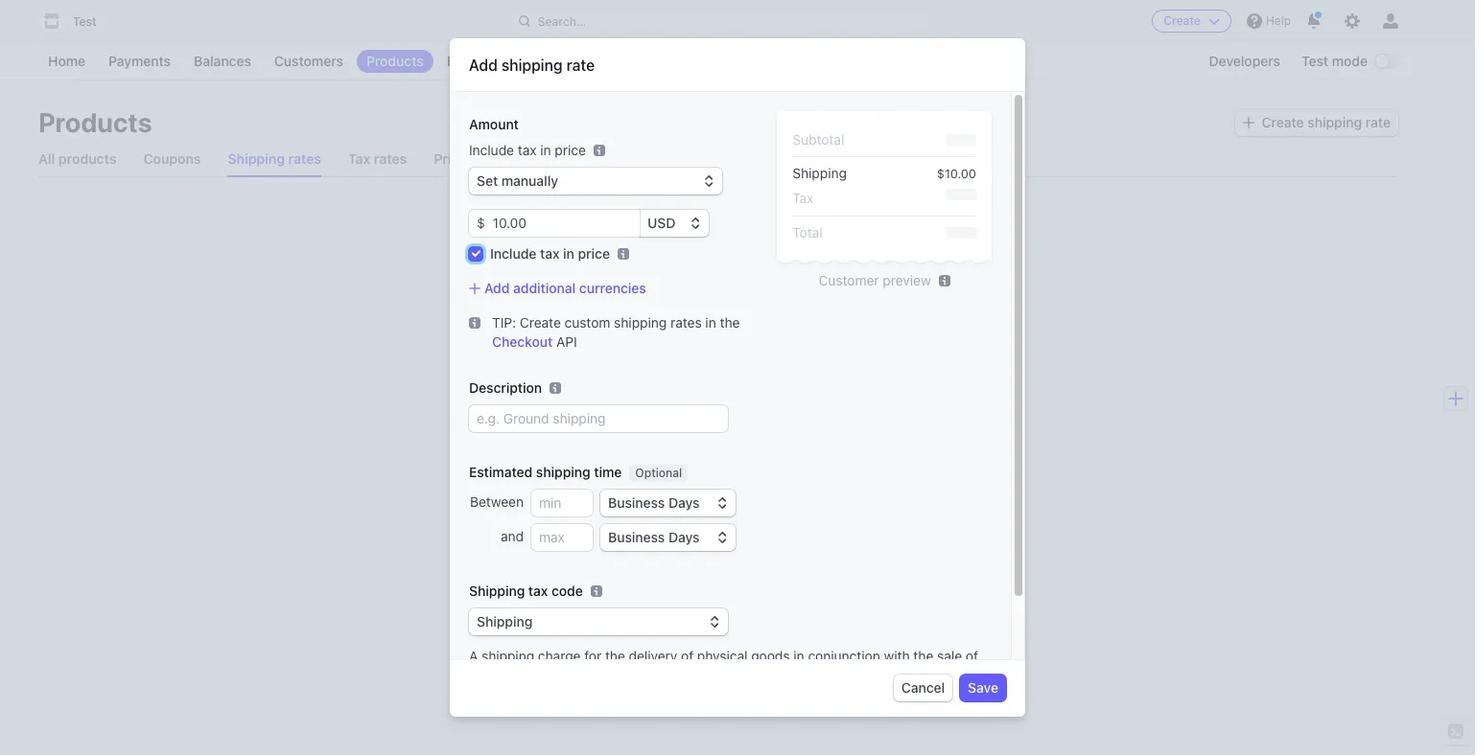 Task type: locate. For each thing, give the bounding box(es) containing it.
rates inside tip: create custom shipping rates in the checkout api
[[671, 315, 702, 331]]

max text field
[[531, 525, 593, 552]]

0 horizontal spatial create shipping rate
[[554, 550, 682, 566]]

1 vertical spatial and
[[584, 477, 607, 494]]

0 vertical spatial not
[[678, 668, 698, 684]]

tax down the amount
[[518, 142, 537, 158]]

sale
[[937, 648, 962, 665], [721, 687, 746, 703]]

create up developers link
[[1164, 13, 1201, 28]]

of up save
[[966, 648, 978, 665]]

checkout
[[492, 334, 553, 350], [611, 477, 670, 494]]

shipping down first at the left bottom
[[577, 458, 630, 474]]

svg image
[[1243, 117, 1254, 129], [469, 318, 481, 329]]

your inside specify shipping rates and use it on your customers' receipts, invoices, and checkout sessions.
[[751, 458, 778, 474]]

create up checkout link
[[520, 315, 561, 331]]

0 vertical spatial svg image
[[1243, 117, 1254, 129]]

alone
[[836, 668, 869, 684]]

and left use
[[668, 458, 691, 474]]

learn more
[[527, 504, 598, 520]]

customer preview
[[819, 272, 931, 289]]

create button
[[1152, 10, 1232, 33]]

include tax in price
[[469, 142, 586, 158], [490, 246, 610, 262]]

1 horizontal spatial sale
[[937, 648, 962, 665]]

1 horizontal spatial not
[[678, 668, 698, 684]]

0 vertical spatial for
[[584, 648, 602, 665]]

test up home
[[73, 14, 96, 29]]

shipping up use
[[653, 428, 731, 450]]

svg image down developers link
[[1243, 117, 1254, 129]]

1 vertical spatial create shipping rate
[[554, 550, 682, 566]]

1 horizontal spatial test
[[1302, 53, 1329, 69]]

test inside test button
[[73, 14, 96, 29]]

1 vertical spatial sale
[[721, 687, 746, 703]]

1 vertical spatial create shipping rate button
[[527, 545, 690, 572]]

include tax in price down 0.00 text field
[[490, 246, 610, 262]]

goods up appropriate
[[751, 648, 790, 665]]

0 horizontal spatial for
[[584, 648, 602, 665]]

0 vertical spatial products
[[366, 53, 424, 69]]

0 vertical spatial checkout
[[492, 334, 553, 350]]

this
[[553, 668, 579, 684]]

shipping down shipping tax code on the bottom left of the page
[[477, 614, 533, 630]]

rates inside specify shipping rates and use it on your customers' receipts, invoices, and checkout sessions.
[[633, 458, 664, 474]]

include
[[469, 142, 514, 158], [490, 246, 537, 262]]

add shipping rate
[[469, 57, 595, 74]]

0 horizontal spatial tax
[[348, 151, 370, 167]]

1 horizontal spatial products
[[366, 53, 424, 69]]

create shipping rate button up the code
[[527, 545, 690, 572]]

the
[[720, 315, 740, 331], [605, 648, 625, 665], [914, 648, 934, 665], [697, 687, 718, 703], [766, 687, 786, 703]]

products left billing
[[366, 53, 424, 69]]

tax up total
[[793, 190, 814, 206]]

add up specify
[[527, 428, 563, 450]]

add inside button
[[484, 280, 510, 296]]

tax right the this
[[583, 668, 602, 684]]

associated
[[598, 687, 664, 703]]

shipping rates link
[[228, 142, 321, 177]]

shipping inside tip: create custom shipping rates in the checkout api
[[614, 315, 667, 331]]

create shipping rate
[[1262, 114, 1391, 130], [554, 550, 682, 566]]

with down is
[[668, 687, 694, 703]]

1 vertical spatial add
[[484, 280, 510, 296]]

0 vertical spatial include tax in price
[[469, 142, 586, 158]]

0 horizontal spatial checkout
[[492, 334, 553, 350]]

1 horizontal spatial create shipping rate
[[1262, 114, 1391, 130]]

1 horizontal spatial your
[[751, 458, 778, 474]]

1 vertical spatial svg image
[[469, 318, 481, 329]]

price up currencies
[[578, 246, 610, 262]]

with
[[884, 648, 910, 665], [668, 687, 694, 703]]

add up tip:
[[484, 280, 510, 296]]

create shipping rate down test mode
[[1262, 114, 1391, 130]]

1 horizontal spatial for
[[777, 668, 794, 684]]

0 vertical spatial create shipping rate button
[[1235, 109, 1399, 136]]

2 vertical spatial and
[[501, 529, 524, 545]]

of down appropriate
[[750, 687, 762, 703]]

conjunction
[[808, 648, 880, 665]]

1 horizontal spatial create shipping rate button
[[1235, 109, 1399, 136]]

the inside tip: create custom shipping rates in the checkout api
[[720, 315, 740, 331]]

0 horizontal spatial sale
[[721, 687, 746, 703]]

your up time
[[567, 428, 608, 450]]

goods
[[751, 648, 790, 665], [789, 687, 828, 703]]

create shipping rate button down test mode
[[1235, 109, 1399, 136]]

1 vertical spatial tax
[[793, 190, 814, 206]]

for right charge
[[584, 648, 602, 665]]

test left mode
[[1302, 53, 1329, 69]]

1 horizontal spatial with
[[884, 648, 910, 665]]

rate down mode
[[1366, 114, 1391, 130]]

connect link
[[572, 50, 644, 73]]

1 vertical spatial test
[[1302, 53, 1329, 69]]

tax right shipping rates
[[348, 151, 370, 167]]

amount
[[469, 116, 519, 132]]

1 horizontal spatial checkout
[[611, 477, 670, 494]]

rate
[[567, 57, 595, 74], [1366, 114, 1391, 130], [736, 428, 772, 450], [657, 550, 682, 566]]

shipping inside specify shipping rates and use it on your customers' receipts, invoices, and checkout sessions.
[[577, 458, 630, 474]]

include up additional
[[490, 246, 537, 262]]

1 horizontal spatial svg image
[[1243, 117, 1254, 129]]

tax for tax
[[793, 190, 814, 206]]

products
[[58, 151, 117, 167]]

delivered.
[[870, 687, 931, 703]]

price right tables
[[555, 142, 586, 158]]

0 horizontal spatial svg image
[[469, 318, 481, 329]]

billing
[[447, 53, 485, 69]]

of
[[681, 648, 694, 665], [966, 648, 978, 665], [750, 687, 762, 703]]

and down between
[[501, 529, 524, 545]]

not right are
[[574, 687, 594, 703]]

and up more
[[584, 477, 607, 494]]

usd
[[648, 215, 676, 231]]

of right delivery
[[681, 648, 694, 665]]

with up transportation
[[884, 648, 910, 665]]

2 vertical spatial add
[[527, 428, 563, 450]]

0 horizontal spatial test
[[73, 14, 96, 29]]

charge
[[538, 648, 581, 665]]

shipping down currencies
[[614, 315, 667, 331]]

0 horizontal spatial with
[[668, 687, 694, 703]]

add left the reports link in the top left of the page
[[469, 57, 498, 74]]

shipping
[[228, 151, 285, 167], [793, 165, 847, 181], [469, 583, 525, 600], [477, 614, 533, 630]]

0 vertical spatial tax
[[348, 151, 370, 167]]

shipping down subtotal
[[793, 165, 847, 181]]

svg image left tip:
[[469, 318, 481, 329]]

transportation
[[873, 668, 961, 684]]

your
[[567, 428, 608, 450], [751, 458, 778, 474]]

test button
[[38, 8, 116, 35]]

0 horizontal spatial of
[[681, 648, 694, 665]]

1 vertical spatial your
[[751, 458, 778, 474]]

shipping
[[502, 57, 563, 74], [1308, 114, 1362, 130], [614, 315, 667, 331], [653, 428, 731, 450], [577, 458, 630, 474], [536, 464, 591, 481], [599, 550, 654, 566], [482, 648, 534, 665]]

1 horizontal spatial tax
[[793, 190, 814, 206]]

shipping button
[[469, 609, 728, 636]]

shipping down search…
[[502, 57, 563, 74]]

products up products
[[38, 106, 152, 138]]

1 vertical spatial include
[[490, 246, 537, 262]]

tax rates link
[[348, 142, 407, 177]]

code
[[552, 583, 583, 600]]

in
[[540, 142, 551, 158], [563, 246, 575, 262], [705, 315, 716, 331], [794, 648, 805, 665]]

rate down the learn more link
[[657, 550, 682, 566]]

checkout inside specify shipping rates and use it on your customers' receipts, invoices, and checkout sessions.
[[611, 477, 670, 494]]

0 vertical spatial and
[[668, 458, 691, 474]]

0 horizontal spatial create shipping rate button
[[527, 545, 690, 572]]

checkout down add your first shipping rate
[[611, 477, 670, 494]]

cancel button
[[894, 675, 953, 702]]

0 vertical spatial add
[[469, 57, 498, 74]]

test for test mode
[[1302, 53, 1329, 69]]

create down developers link
[[1262, 114, 1304, 130]]

products link
[[357, 50, 433, 73]]

notifications image
[[1307, 13, 1322, 29]]

goods down stand
[[789, 687, 828, 703]]

create shipping rate down more
[[554, 550, 682, 566]]

checkout link
[[492, 334, 553, 350]]

0 vertical spatial goods
[[751, 648, 790, 665]]

0 vertical spatial sale
[[937, 648, 962, 665]]

tax
[[348, 151, 370, 167], [793, 190, 814, 206]]

home link
[[38, 50, 95, 73]]

test
[[73, 14, 96, 29], [1302, 53, 1329, 69]]

in inside tip: create custom shipping rates in the checkout api
[[705, 315, 716, 331]]

tax for tax rates
[[348, 151, 370, 167]]

shipping up 'goods.'
[[482, 648, 534, 665]]

1 vertical spatial checkout
[[611, 477, 670, 494]]

1 vertical spatial not
[[574, 687, 594, 703]]

sale down appropriate
[[721, 687, 746, 703]]

not
[[678, 668, 698, 684], [574, 687, 594, 703]]

0 horizontal spatial products
[[38, 106, 152, 138]]

include tax in price down the amount
[[469, 142, 586, 158]]

for
[[584, 648, 602, 665], [777, 668, 794, 684]]

physical
[[697, 648, 748, 665]]

$ button
[[469, 210, 485, 237]]

0 vertical spatial your
[[567, 428, 608, 450]]

test for test
[[73, 14, 96, 29]]

tab list containing all products
[[38, 142, 1399, 177]]

0 vertical spatial test
[[73, 14, 96, 29]]

tax inside tab list
[[348, 151, 370, 167]]

your right on
[[751, 458, 778, 474]]

sale up transportation
[[937, 648, 962, 665]]

not right is
[[678, 668, 698, 684]]

add for add additional currencies
[[484, 280, 510, 296]]

rate right reports
[[567, 57, 595, 74]]

1 vertical spatial with
[[668, 687, 694, 703]]

tab list
[[38, 142, 1399, 177]]

create
[[1164, 13, 1201, 28], [1262, 114, 1304, 130], [520, 315, 561, 331], [554, 550, 596, 566]]

svg image for tip: create custom shipping rates in the
[[469, 318, 481, 329]]

and
[[668, 458, 691, 474], [584, 477, 607, 494], [501, 529, 524, 545]]

save button
[[960, 675, 1006, 702]]

tax
[[518, 142, 537, 158], [540, 246, 560, 262], [528, 583, 548, 600], [583, 668, 602, 684]]

include down the amount
[[469, 142, 514, 158]]

1 vertical spatial products
[[38, 106, 152, 138]]

for left stand
[[777, 668, 794, 684]]

add your first shipping rate
[[527, 428, 772, 450]]

checkout down tip:
[[492, 334, 553, 350]]



Task type: vqa. For each thing, say whether or not it's contained in the screenshot.
Tax for Tax rates
yes



Task type: describe. For each thing, give the bounding box(es) containing it.
shipping down test mode
[[1308, 114, 1362, 130]]

billing link
[[437, 50, 495, 73]]

shipping inside dropdown button
[[477, 614, 533, 630]]

api
[[556, 334, 577, 350]]

custom
[[565, 315, 610, 331]]

Search… search field
[[507, 9, 930, 33]]

more
[[566, 504, 598, 520]]

pricing
[[434, 151, 479, 167]]

additional
[[513, 280, 576, 296]]

that
[[522, 687, 547, 703]]

appropriate
[[702, 668, 773, 684]]

add for add your first shipping rate
[[527, 428, 563, 450]]

min text field
[[531, 490, 593, 517]]

connect
[[581, 53, 635, 69]]

2 horizontal spatial of
[[966, 648, 978, 665]]

add for add shipping rate
[[469, 57, 498, 74]]

tip:
[[492, 315, 516, 331]]

mode
[[1332, 53, 1368, 69]]

being
[[832, 687, 866, 703]]

cancel
[[901, 680, 945, 696]]

payments
[[108, 53, 171, 69]]

tables
[[482, 151, 522, 167]]

are
[[550, 687, 570, 703]]

time
[[594, 464, 622, 481]]

shipping up min text field
[[536, 464, 591, 481]]

customers
[[274, 53, 343, 69]]

$10.00
[[937, 166, 977, 181]]

0 horizontal spatial and
[[501, 529, 524, 545]]

total
[[793, 224, 823, 241]]

reports link
[[499, 50, 568, 73]]

on
[[732, 458, 748, 474]]

all
[[38, 151, 55, 167]]

is
[[664, 668, 674, 684]]

0.00 text field
[[485, 210, 640, 237]]

shipping right coupons
[[228, 151, 285, 167]]

test mode
[[1302, 53, 1368, 69]]

goods.
[[507, 668, 550, 684]]

2 horizontal spatial and
[[668, 458, 691, 474]]

invoices,
[[527, 477, 581, 494]]

optional
[[635, 466, 682, 481]]

a shipping charge for the delivery of physical goods in conjunction with the sale of these goods. this tax category is not appropriate for stand alone transportation charges that are not associated with the sale of the goods being delivered.
[[469, 648, 978, 703]]

0 vertical spatial create shipping rate
[[1262, 114, 1391, 130]]

create up the code
[[554, 550, 596, 566]]

pricing tables link
[[434, 142, 522, 177]]

estimated
[[469, 464, 533, 481]]

checkout inside tip: create custom shipping rates in the checkout api
[[492, 334, 553, 350]]

description
[[469, 380, 542, 396]]

customer
[[819, 272, 879, 289]]

it
[[720, 458, 728, 474]]

pricing tables
[[434, 151, 522, 167]]

receipts,
[[855, 458, 908, 474]]

preview
[[883, 272, 931, 289]]

subtotal
[[793, 131, 844, 148]]

specify
[[527, 458, 573, 474]]

learn
[[527, 504, 562, 520]]

balances
[[194, 53, 251, 69]]

0 vertical spatial price
[[555, 142, 586, 158]]

these
[[469, 668, 504, 684]]

customers link
[[265, 50, 353, 73]]

tax left the code
[[528, 583, 548, 600]]

add additional currencies
[[484, 280, 646, 296]]

specify shipping rates and use it on your customers' receipts, invoices, and checkout sessions.
[[527, 458, 908, 494]]

customers'
[[782, 458, 851, 474]]

0 horizontal spatial your
[[567, 428, 608, 450]]

balances link
[[184, 50, 261, 73]]

currencies
[[579, 280, 646, 296]]

Description text field
[[469, 406, 728, 433]]

0 vertical spatial include
[[469, 142, 514, 158]]

shipping right max text box at the left of page
[[599, 550, 654, 566]]

tax rates
[[348, 151, 407, 167]]

coupons link
[[143, 142, 201, 177]]

usd button
[[640, 210, 709, 237]]

use
[[695, 458, 717, 474]]

add additional currencies button
[[469, 279, 646, 298]]

between
[[470, 494, 524, 510]]

1 horizontal spatial and
[[584, 477, 607, 494]]

coupons
[[143, 151, 201, 167]]

developers link
[[1200, 50, 1290, 73]]

learn more link
[[527, 503, 910, 522]]

1 vertical spatial for
[[777, 668, 794, 684]]

rate up on
[[736, 428, 772, 450]]

create inside button
[[1164, 13, 1201, 28]]

a
[[469, 648, 478, 665]]

tax inside the a shipping charge for the delivery of physical goods in conjunction with the sale of these goods. this tax category is not appropriate for stand alone transportation charges that are not associated with the sale of the goods being delivered.
[[583, 668, 602, 684]]

1 horizontal spatial of
[[750, 687, 762, 703]]

sessions.
[[674, 477, 733, 494]]

payments link
[[99, 50, 180, 73]]

tax down 0.00 text field
[[540, 246, 560, 262]]

1 vertical spatial goods
[[789, 687, 828, 703]]

reports
[[508, 53, 558, 69]]

shipping inside the a shipping charge for the delivery of physical goods in conjunction with the sale of these goods. this tax category is not appropriate for stand alone transportation charges that are not associated with the sale of the goods being delivered.
[[482, 648, 534, 665]]

shipping up the 'a'
[[469, 583, 525, 600]]

delivery
[[629, 648, 678, 665]]

in inside the a shipping charge for the delivery of physical goods in conjunction with the sale of these goods. this tax category is not appropriate for stand alone transportation charges that are not associated with the sale of the goods being delivered.
[[794, 648, 805, 665]]

first
[[612, 428, 649, 450]]

0 horizontal spatial not
[[574, 687, 594, 703]]

save
[[968, 680, 999, 696]]

tip: create custom shipping rates in the checkout api
[[492, 315, 740, 350]]

home
[[48, 53, 85, 69]]

shipping tax code
[[469, 583, 583, 600]]

$
[[477, 215, 485, 231]]

charges
[[469, 687, 519, 703]]

search…
[[538, 14, 586, 28]]

1 vertical spatial include tax in price
[[490, 246, 610, 262]]

all products
[[38, 151, 117, 167]]

shipping rates
[[228, 151, 321, 167]]

stand
[[798, 668, 832, 684]]

developers
[[1209, 53, 1281, 69]]

create inside tip: create custom shipping rates in the checkout api
[[520, 315, 561, 331]]

1 vertical spatial price
[[578, 246, 610, 262]]

svg image for create shipping rate
[[1243, 117, 1254, 129]]

0 vertical spatial with
[[884, 648, 910, 665]]

all products link
[[38, 142, 117, 177]]

estimated shipping time
[[469, 464, 622, 481]]



